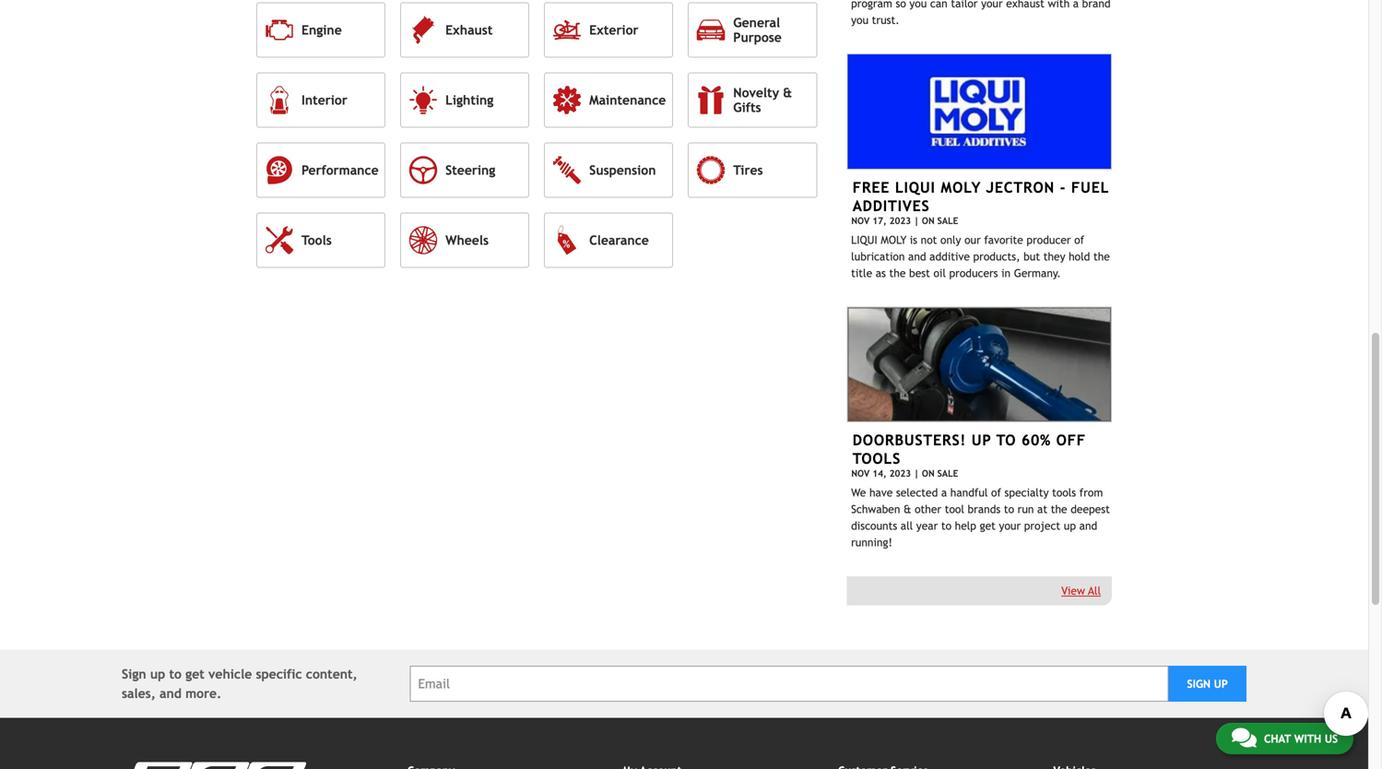 Task type: describe. For each thing, give the bounding box(es) containing it.
additive
[[930, 250, 970, 263]]

to
[[997, 432, 1017, 449]]

oil
[[934, 266, 946, 279]]

germany.
[[1014, 266, 1061, 279]]

nov inside free liqui moly jectron - fuel additives nov 17, 2023 | on sale liqui moly is not only our favorite producer of lubrication and additive products, but they hold the title as the best oil producers in germany.
[[852, 215, 870, 226]]

of inside doorbusters! up to 60% off tools nov 14, 2023 | on sale we have selected a handful of specialty tools from schwaben & other tool brands to run at the deepest discounts all year to help get your project up and running!
[[992, 486, 1002, 499]]

sale inside doorbusters! up to 60% off tools nov 14, 2023 | on sale we have selected a handful of specialty tools from schwaben & other tool brands to run at the deepest discounts all year to help get your project up and running!
[[938, 468, 959, 479]]

tires link
[[688, 142, 818, 198]]

specific
[[256, 667, 302, 682]]

jectron
[[987, 179, 1055, 196]]

as
[[876, 266, 886, 279]]

sign up button
[[1169, 666, 1247, 702]]

suspension link
[[544, 142, 674, 198]]

suspension
[[590, 163, 656, 177]]

wheels
[[446, 233, 489, 248]]

us
[[1325, 732, 1338, 745]]

discounts
[[852, 519, 898, 532]]

get inside doorbusters! up to 60% off tools nov 14, 2023 | on sale we have selected a handful of specialty tools from schwaben & other tool brands to run at the deepest discounts all year to help get your project up and running!
[[980, 519, 996, 532]]

all
[[1089, 584, 1101, 597]]

maintenance
[[590, 93, 666, 107]]

fuel
[[1072, 179, 1110, 196]]

vehicle
[[208, 667, 252, 682]]

steering
[[446, 163, 496, 177]]

only
[[941, 233, 962, 246]]

1 horizontal spatial to
[[942, 519, 952, 532]]

comments image
[[1232, 727, 1257, 749]]

purpose
[[734, 30, 782, 45]]

steering link
[[400, 142, 530, 198]]

not
[[921, 233, 938, 246]]

project
[[1025, 519, 1061, 532]]

tools
[[1053, 486, 1077, 499]]

and inside free liqui moly jectron - fuel additives nov 17, 2023 | on sale liqui moly is not only our favorite producer of lubrication and additive products, but they hold the title as the best oil producers in germany.
[[909, 250, 927, 263]]

engine link
[[256, 2, 386, 58]]

view all
[[1062, 584, 1101, 597]]

to inside sign up to get vehicle specific content, sales, and more.
[[169, 667, 182, 682]]

0 horizontal spatial liqui
[[852, 233, 878, 246]]

60%
[[1022, 432, 1052, 449]]

sales,
[[122, 686, 156, 701]]

up for sign up to get vehicle specific content, sales, and more.
[[150, 667, 165, 682]]

other
[[915, 503, 942, 516]]

exhaust
[[446, 22, 493, 37]]

sign up
[[1188, 678, 1228, 690]]

with
[[1295, 732, 1322, 745]]

sale inside free liqui moly jectron - fuel additives nov 17, 2023 | on sale liqui moly is not only our favorite producer of lubrication and additive products, but they hold the title as the best oil producers in germany.
[[938, 215, 959, 226]]

brands
[[968, 503, 1001, 516]]

chat with us
[[1265, 732, 1338, 745]]

all
[[901, 519, 913, 532]]

tool
[[945, 503, 965, 516]]

they
[[1044, 250, 1066, 263]]

interior
[[302, 93, 348, 107]]

general
[[734, 15, 780, 30]]

interior link
[[256, 72, 386, 128]]

title
[[852, 266, 873, 279]]

and inside sign up to get vehicle specific content, sales, and more.
[[160, 686, 182, 701]]

exterior link
[[544, 2, 674, 58]]

handful
[[951, 486, 988, 499]]

from
[[1080, 486, 1103, 499]]

producers
[[950, 266, 999, 279]]

deepest
[[1071, 503, 1110, 516]]

view all link
[[1062, 584, 1101, 597]]

the for doorbusters! up to 60% off tools
[[1051, 503, 1068, 516]]

on inside doorbusters! up to 60% off tools nov 14, 2023 | on sale we have selected a handful of specialty tools from schwaben & other tool brands to run at the deepest discounts all year to help get your project up and running!
[[922, 468, 935, 479]]

sign for sign up to get vehicle specific content, sales, and more.
[[122, 667, 146, 682]]

more.
[[186, 686, 222, 701]]

14,
[[873, 468, 887, 479]]

additives
[[853, 197, 930, 214]]

performance link
[[256, 142, 386, 198]]

free liqui moly jectron - fuel additives nov 17, 2023 | on sale liqui moly is not only our favorite producer of lubrication and additive products, but they hold the title as the best oil producers in germany.
[[852, 179, 1110, 279]]

Email email field
[[410, 666, 1169, 702]]

& inside doorbusters! up to 60% off tools nov 14, 2023 | on sale we have selected a handful of specialty tools from schwaben & other tool brands to run at the deepest discounts all year to help get your project up and running!
[[904, 503, 912, 516]]

gifts
[[734, 100, 762, 115]]

but
[[1024, 250, 1041, 263]]

get inside sign up to get vehicle specific content, sales, and more.
[[186, 667, 205, 682]]

0 vertical spatial liqui
[[896, 179, 936, 196]]

and inside doorbusters! up to 60% off tools nov 14, 2023 | on sale we have selected a handful of specialty tools from schwaben & other tool brands to run at the deepest discounts all year to help get your project up and running!
[[1080, 519, 1098, 532]]

novelty
[[734, 85, 780, 100]]

hold
[[1069, 250, 1091, 263]]

at
[[1038, 503, 1048, 516]]

nov inside doorbusters! up to 60% off tools nov 14, 2023 | on sale we have selected a handful of specialty tools from schwaben & other tool brands to run at the deepest discounts all year to help get your project up and running!
[[852, 468, 870, 479]]

clearance
[[590, 233, 649, 248]]

sign for sign up
[[1188, 678, 1211, 690]]

0 vertical spatial moly
[[941, 179, 982, 196]]

novelty & gifts
[[734, 85, 793, 115]]

lighting link
[[400, 72, 530, 128]]

-
[[1060, 179, 1067, 196]]

0 horizontal spatial moly
[[881, 233, 907, 246]]

is
[[910, 233, 918, 246]]



Task type: vqa. For each thing, say whether or not it's contained in the screenshot.
Nov in "DOORBUSTERS! Up To 60% Off Tools Nov 14, 2023 | On Sale We have selected a handful of specialty tools from Schwaben & other tool brands to run at the deepest discounts all year to help get your project up and running!"
yes



Task type: locate. For each thing, give the bounding box(es) containing it.
the right hold
[[1094, 250, 1110, 263]]

nov left '14,'
[[852, 468, 870, 479]]

free liqui moly jectron - fuel additives image
[[847, 54, 1112, 170]]

17,
[[873, 215, 887, 226]]

1 vertical spatial on
[[922, 468, 935, 479]]

| up is
[[914, 215, 920, 226]]

& up 'all'
[[904, 503, 912, 516]]

the inside doorbusters! up to 60% off tools nov 14, 2023 | on sale we have selected a handful of specialty tools from schwaben & other tool brands to run at the deepest discounts all year to help get your project up and running!
[[1051, 503, 1068, 516]]

selected
[[896, 486, 938, 499]]

of inside free liqui moly jectron - fuel additives nov 17, 2023 | on sale liqui moly is not only our favorite producer of lubrication and additive products, but they hold the title as the best oil producers in germany.
[[1075, 233, 1085, 246]]

and right sales,
[[160, 686, 182, 701]]

sale up only
[[938, 215, 959, 226]]

specialty
[[1005, 486, 1049, 499]]

tools inside "link"
[[302, 233, 332, 248]]

1 vertical spatial the
[[890, 266, 906, 279]]

general purpose link
[[688, 2, 818, 58]]

2023 inside doorbusters! up to 60% off tools nov 14, 2023 | on sale we have selected a handful of specialty tools from schwaben & other tool brands to run at the deepest discounts all year to help get your project up and running!
[[890, 468, 911, 479]]

up inside sign up to get vehicle specific content, sales, and more.
[[150, 667, 165, 682]]

chat with us link
[[1217, 723, 1354, 755]]

1 nov from the top
[[852, 215, 870, 226]]

1 vertical spatial sale
[[938, 468, 959, 479]]

favorite
[[985, 233, 1024, 246]]

year
[[917, 519, 938, 532]]

2 vertical spatial and
[[160, 686, 182, 701]]

0 horizontal spatial sign
[[122, 667, 146, 682]]

up inside 'button'
[[1214, 678, 1228, 690]]

0 vertical spatial sale
[[938, 215, 959, 226]]

2 horizontal spatial up
[[1214, 678, 1228, 690]]

2023 right '14,'
[[890, 468, 911, 479]]

schwaben
[[852, 503, 901, 516]]

1 vertical spatial and
[[1080, 519, 1098, 532]]

get up more.
[[186, 667, 205, 682]]

your
[[999, 519, 1021, 532]]

products,
[[974, 250, 1021, 263]]

2 2023 from the top
[[890, 468, 911, 479]]

to up your
[[1004, 503, 1015, 516]]

1 horizontal spatial moly
[[941, 179, 982, 196]]

performance
[[302, 163, 379, 177]]

1 vertical spatial tools
[[853, 450, 901, 467]]

1 sale from the top
[[938, 215, 959, 226]]

1 2023 from the top
[[890, 215, 911, 226]]

exhaust link
[[400, 2, 530, 58]]

2 vertical spatial the
[[1051, 503, 1068, 516]]

up for sign up
[[1214, 678, 1228, 690]]

& inside the novelty & gifts
[[783, 85, 793, 100]]

sign up to get vehicle specific content, sales, and more.
[[122, 667, 358, 701]]

0 vertical spatial of
[[1075, 233, 1085, 246]]

we
[[852, 486, 866, 499]]

0 vertical spatial tools
[[302, 233, 332, 248]]

tires
[[734, 163, 763, 177]]

doorbusters! up to 60% off tools image
[[847, 307, 1112, 423]]

lubrication
[[852, 250, 905, 263]]

wheels link
[[400, 213, 530, 268]]

2 | from the top
[[914, 468, 920, 479]]

best
[[910, 266, 931, 279]]

1 horizontal spatial up
[[1064, 519, 1076, 532]]

doorbusters!
[[853, 432, 967, 449]]

0 vertical spatial the
[[1094, 250, 1110, 263]]

up up chat with us link
[[1214, 678, 1228, 690]]

2 horizontal spatial to
[[1004, 503, 1015, 516]]

1 on from the top
[[922, 215, 935, 226]]

0 horizontal spatial tools
[[302, 233, 332, 248]]

engine
[[302, 22, 342, 37]]

0 horizontal spatial up
[[150, 667, 165, 682]]

1 horizontal spatial sign
[[1188, 678, 1211, 690]]

tools inside doorbusters! up to 60% off tools nov 14, 2023 | on sale we have selected a handful of specialty tools from schwaben & other tool brands to run at the deepest discounts all year to help get your project up and running!
[[853, 450, 901, 467]]

and up best
[[909, 250, 927, 263]]

0 vertical spatial &
[[783, 85, 793, 100]]

2023
[[890, 215, 911, 226], [890, 468, 911, 479]]

2 sale from the top
[[938, 468, 959, 479]]

2 horizontal spatial the
[[1094, 250, 1110, 263]]

to
[[1004, 503, 1015, 516], [942, 519, 952, 532], [169, 667, 182, 682]]

1 horizontal spatial and
[[909, 250, 927, 263]]

| inside doorbusters! up to 60% off tools nov 14, 2023 | on sale we have selected a handful of specialty tools from schwaben & other tool brands to run at the deepest discounts all year to help get your project up and running!
[[914, 468, 920, 479]]

liqui
[[896, 179, 936, 196], [852, 233, 878, 246]]

2023 inside free liqui moly jectron - fuel additives nov 17, 2023 | on sale liqui moly is not only our favorite producer of lubrication and additive products, but they hold the title as the best oil producers in germany.
[[890, 215, 911, 226]]

moly up only
[[941, 179, 982, 196]]

nov
[[852, 215, 870, 226], [852, 468, 870, 479]]

2 nov from the top
[[852, 468, 870, 479]]

ecs tuning image
[[122, 762, 306, 769]]

general purpose
[[734, 15, 782, 45]]

tools down performance link
[[302, 233, 332, 248]]

free liqui moly jectron - fuel additives link
[[853, 179, 1110, 214]]

0 horizontal spatial to
[[169, 667, 182, 682]]

tools
[[302, 233, 332, 248], [853, 450, 901, 467]]

moly left is
[[881, 233, 907, 246]]

exterior
[[590, 22, 639, 37]]

content,
[[306, 667, 358, 682]]

0 vertical spatial get
[[980, 519, 996, 532]]

running!
[[852, 536, 893, 549]]

| up selected
[[914, 468, 920, 479]]

|
[[914, 215, 920, 226], [914, 468, 920, 479]]

to left vehicle at left
[[169, 667, 182, 682]]

0 vertical spatial |
[[914, 215, 920, 226]]

up
[[972, 432, 992, 449]]

1 vertical spatial nov
[[852, 468, 870, 479]]

1 horizontal spatial liqui
[[896, 179, 936, 196]]

& right novelty
[[783, 85, 793, 100]]

run
[[1018, 503, 1034, 516]]

lighting
[[446, 93, 494, 107]]

0 horizontal spatial of
[[992, 486, 1002, 499]]

doorbusters! up to 60% off tools nov 14, 2023 | on sale we have selected a handful of specialty tools from schwaben & other tool brands to run at the deepest discounts all year to help get your project up and running!
[[852, 432, 1110, 549]]

in
[[1002, 266, 1011, 279]]

0 horizontal spatial &
[[783, 85, 793, 100]]

novelty & gifts link
[[688, 72, 818, 128]]

the for free liqui moly jectron - fuel additives
[[1094, 250, 1110, 263]]

1 vertical spatial to
[[942, 519, 952, 532]]

| inside free liqui moly jectron - fuel additives nov 17, 2023 | on sale liqui moly is not only our favorite producer of lubrication and additive products, but they hold the title as the best oil producers in germany.
[[914, 215, 920, 226]]

1 vertical spatial |
[[914, 468, 920, 479]]

1 | from the top
[[914, 215, 920, 226]]

get down the brands
[[980, 519, 996, 532]]

free
[[853, 179, 890, 196]]

sale
[[938, 215, 959, 226], [938, 468, 959, 479]]

1 horizontal spatial of
[[1075, 233, 1085, 246]]

of up the brands
[[992, 486, 1002, 499]]

2 horizontal spatial and
[[1080, 519, 1098, 532]]

off
[[1057, 432, 1087, 449]]

up inside doorbusters! up to 60% off tools nov 14, 2023 | on sale we have selected a handful of specialty tools from schwaben & other tool brands to run at the deepest discounts all year to help get your project up and running!
[[1064, 519, 1076, 532]]

liqui up additives
[[896, 179, 936, 196]]

and down deepest
[[1080, 519, 1098, 532]]

0 horizontal spatial and
[[160, 686, 182, 701]]

0 vertical spatial to
[[1004, 503, 1015, 516]]

0 vertical spatial nov
[[852, 215, 870, 226]]

2 vertical spatial to
[[169, 667, 182, 682]]

on inside free liqui moly jectron - fuel additives nov 17, 2023 | on sale liqui moly is not only our favorite producer of lubrication and additive products, but they hold the title as the best oil producers in germany.
[[922, 215, 935, 226]]

1 vertical spatial liqui
[[852, 233, 878, 246]]

a
[[942, 486, 948, 499]]

1 horizontal spatial &
[[904, 503, 912, 516]]

view
[[1062, 584, 1086, 597]]

on up selected
[[922, 468, 935, 479]]

sale up a
[[938, 468, 959, 479]]

doorbusters! up to 60% off tools link
[[853, 432, 1087, 467]]

of up hold
[[1075, 233, 1085, 246]]

0 vertical spatial on
[[922, 215, 935, 226]]

0 horizontal spatial the
[[890, 266, 906, 279]]

on up not
[[922, 215, 935, 226]]

0 vertical spatial 2023
[[890, 215, 911, 226]]

sign inside sign up to get vehicle specific content, sales, and more.
[[122, 667, 146, 682]]

up up sales,
[[150, 667, 165, 682]]

2023 down additives
[[890, 215, 911, 226]]

1 vertical spatial of
[[992, 486, 1002, 499]]

the
[[1094, 250, 1110, 263], [890, 266, 906, 279], [1051, 503, 1068, 516]]

have
[[870, 486, 893, 499]]

and
[[909, 250, 927, 263], [1080, 519, 1098, 532], [160, 686, 182, 701]]

moly
[[941, 179, 982, 196], [881, 233, 907, 246]]

1 horizontal spatial tools
[[853, 450, 901, 467]]

up down deepest
[[1064, 519, 1076, 532]]

1 vertical spatial 2023
[[890, 468, 911, 479]]

1 vertical spatial &
[[904, 503, 912, 516]]

liqui up lubrication
[[852, 233, 878, 246]]

on
[[922, 215, 935, 226], [922, 468, 935, 479]]

of
[[1075, 233, 1085, 246], [992, 486, 1002, 499]]

sign inside 'button'
[[1188, 678, 1211, 690]]

0 vertical spatial and
[[909, 250, 927, 263]]

tools up '14,'
[[853, 450, 901, 467]]

sign
[[122, 667, 146, 682], [1188, 678, 1211, 690]]

tools link
[[256, 213, 386, 268]]

1 horizontal spatial the
[[1051, 503, 1068, 516]]

1 vertical spatial moly
[[881, 233, 907, 246]]

producer
[[1027, 233, 1071, 246]]

the right the at
[[1051, 503, 1068, 516]]

clearance link
[[544, 213, 674, 268]]

nov left 17,
[[852, 215, 870, 226]]

help
[[955, 519, 977, 532]]

to down 'tool' in the right bottom of the page
[[942, 519, 952, 532]]

2 on from the top
[[922, 468, 935, 479]]

chat
[[1265, 732, 1292, 745]]

our
[[965, 233, 981, 246]]

0 horizontal spatial get
[[186, 667, 205, 682]]

1 vertical spatial get
[[186, 667, 205, 682]]

the right as
[[890, 266, 906, 279]]

maintenance link
[[544, 72, 674, 128]]

1 horizontal spatial get
[[980, 519, 996, 532]]



